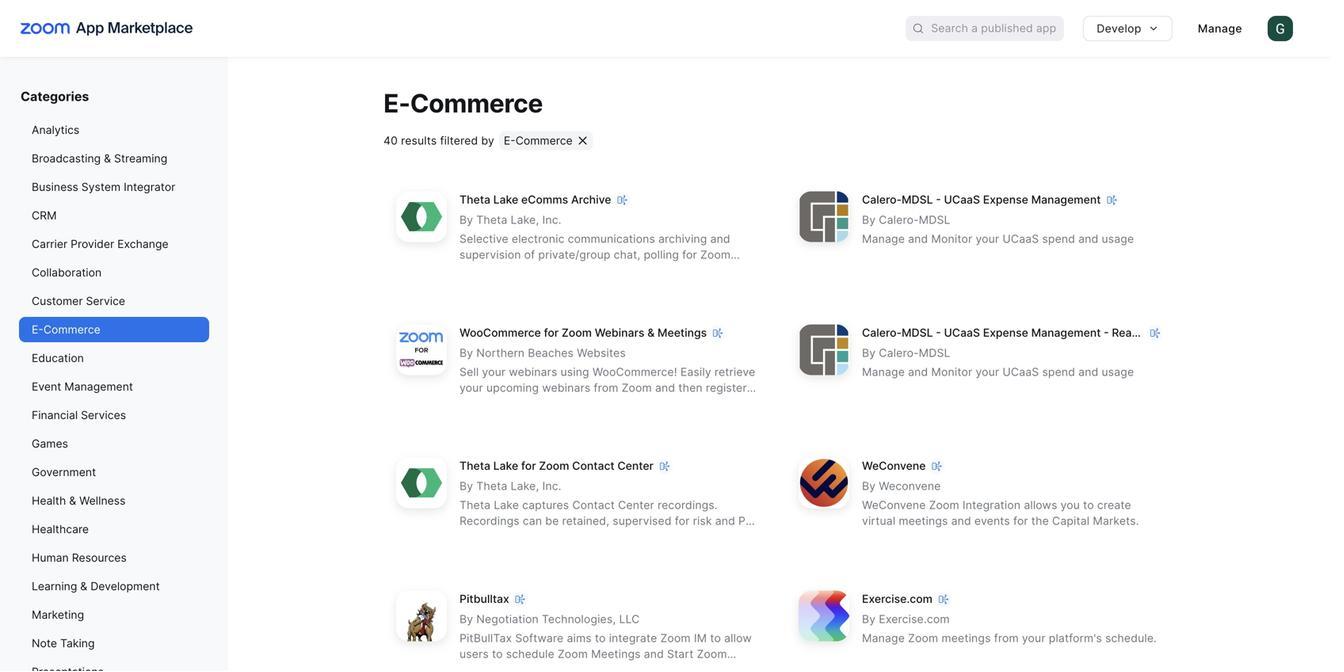 Task type: describe. For each thing, give the bounding box(es) containing it.
by exercise.com manage zoom meetings from your platform's  schedule.
[[862, 613, 1157, 645]]

ecomms
[[522, 193, 568, 206]]

event management link
[[19, 374, 209, 400]]

government
[[32, 466, 96, 479]]

your for exercise.com
[[1022, 632, 1046, 645]]

woocommerce for zoom webinars & meetings
[[460, 326, 707, 340]]

redact
[[591, 530, 626, 544]]

spend for calero-mdsl - ucaas expense management - read-only
[[1043, 365, 1076, 379]]

meetings.
[[460, 663, 512, 671]]

virtual
[[862, 514, 896, 528]]

data,
[[460, 530, 487, 544]]

business system integrator
[[32, 180, 176, 194]]

develop button
[[1084, 16, 1173, 41]]

development
[[91, 580, 160, 593]]

to up meetings.
[[492, 648, 503, 661]]

lake for ecomms
[[494, 193, 519, 206]]

services
[[81, 409, 126, 422]]

0 horizontal spatial using
[[561, 365, 590, 379]]

communications
[[568, 232, 656, 246]]

create
[[1098, 498, 1132, 512]]

0 vertical spatial e-
[[384, 88, 410, 119]]

zoom inside the by weconvene weconvene zoom integration allows you to create virtual meetings and events for the capital markets.
[[930, 498, 960, 512]]

by theta lake, inc. theta lake captures contact center recordings. recordings can be retained, supervised for risk and pci data, including ability to redact pci data.
[[460, 479, 757, 544]]

by for weconvene
[[862, 479, 876, 493]]

choose
[[550, 663, 589, 671]]

results
[[401, 134, 437, 147]]

electronic
[[512, 232, 565, 246]]

1 vertical spatial using
[[606, 397, 634, 411]]

risk
[[693, 514, 712, 528]]

zoom inside by northern beaches websites sell your webinars using woocommerce! easily retrieve your upcoming webinars from zoom and then register customers to the webinars using woocommerce.
[[622, 381, 652, 395]]

that
[[663, 663, 684, 671]]

the inside by northern beaches websites sell your webinars using woocommerce! easily retrieve your upcoming webinars from zoom and then register customers to the webinars using woocommerce.
[[533, 397, 551, 411]]

customer service
[[32, 294, 125, 308]]

e- for e-commerce button at the left top
[[504, 134, 516, 147]]

data.
[[650, 530, 678, 544]]

health
[[32, 494, 66, 508]]

and inside by northern beaches websites sell your webinars using woocommerce! easily retrieve your upcoming webinars from zoom and then register customers to the webinars using woocommerce.
[[656, 381, 676, 395]]

recordings.
[[658, 498, 718, 512]]

healthcare
[[32, 523, 89, 536]]

of
[[524, 248, 535, 261]]

read-
[[1112, 326, 1144, 340]]

by for calero-mdsl - ucaas expense management - read-only
[[862, 346, 876, 360]]

contacts
[[613, 663, 659, 671]]

the inside by theta lake, inc. selective electronic communications archiving and supervision of private/group chat, polling for zoom meetings and webinars without the need to record
[[632, 264, 650, 277]]

your for calero-mdsl - ucaas expense management - read-only
[[976, 365, 1000, 379]]

manage button
[[1186, 16, 1256, 41]]

supervision
[[460, 248, 521, 261]]

& for development
[[80, 580, 87, 593]]

1 vertical spatial pci
[[629, 530, 647, 544]]

allows
[[1024, 498, 1058, 512]]

carrier provider exchange link
[[19, 231, 209, 257]]

commerce for e-commerce button at the left top
[[516, 134, 573, 147]]

theta lake for zoom contact center
[[460, 459, 654, 473]]

commerce for "e-commerce" link at left
[[43, 323, 101, 337]]

2 horizontal spatial meetings
[[658, 326, 707, 340]]

recordings
[[460, 514, 520, 528]]

1 weconvene from the top
[[862, 459, 926, 473]]

webinars inside by theta lake, inc. selective electronic communications archiving and supervision of private/group chat, polling for zoom meetings and webinars without the need to record
[[536, 264, 585, 277]]

to inside the by weconvene weconvene zoom integration allows you to create virtual meetings and events for the capital markets.
[[1084, 498, 1095, 512]]

service
[[86, 294, 125, 308]]

by for woocommerce for zoom webinars & meetings
[[460, 346, 473, 360]]

management for calero-mdsl - ucaas expense management
[[1032, 193, 1101, 206]]

usage for calero-mdsl - ucaas expense management - read-only
[[1102, 365, 1135, 379]]

retained,
[[562, 514, 610, 528]]

- for calero-mdsl - ucaas expense management
[[936, 193, 942, 206]]

business
[[32, 180, 78, 194]]

broadcasting & streaming
[[32, 152, 167, 165]]

archiving
[[659, 232, 707, 246]]

spend for calero-mdsl - ucaas expense management
[[1043, 232, 1076, 246]]

captures
[[523, 498, 569, 512]]

woocommerce!
[[593, 365, 678, 379]]

human
[[32, 551, 69, 565]]

taking
[[60, 637, 95, 650]]

meetings inside by exercise.com manage zoom meetings from your platform's  schedule.
[[942, 632, 991, 645]]

re
[[708, 663, 719, 671]]

calero-mdsl - ucaas expense management
[[862, 193, 1101, 206]]

private/group
[[539, 248, 611, 261]]

from inside by northern beaches websites sell your webinars using woocommerce! easily retrieve your upcoming webinars from zoom and then register customers to the webinars using woocommerce.
[[594, 381, 619, 395]]

pitbulltax
[[460, 632, 512, 645]]

system
[[81, 180, 121, 194]]

customer service link
[[19, 289, 209, 314]]

health & wellness link
[[19, 488, 209, 514]]

allow
[[725, 632, 752, 645]]

1 vertical spatial webinars
[[542, 381, 591, 395]]

theta inside by theta lake, inc. selective electronic communications archiving and supervision of private/group chat, polling for zoom meetings and webinars without the need to record
[[477, 213, 508, 227]]

aims
[[567, 632, 592, 645]]

e-commerce button
[[499, 131, 594, 150]]

note
[[32, 637, 57, 650]]

healthcare link
[[19, 517, 209, 542]]

the inside the by weconvene weconvene zoom integration allows you to create virtual meetings and events for the capital markets.
[[1032, 514, 1049, 528]]

upcoming
[[487, 381, 539, 395]]

sell
[[460, 365, 479, 379]]

to right aims
[[595, 632, 606, 645]]

business system integrator link
[[19, 174, 209, 200]]

learning & development
[[32, 580, 160, 593]]

0 vertical spatial pci
[[739, 514, 757, 528]]

theta lake ecomms archive
[[460, 193, 612, 206]]

manage inside button
[[1198, 22, 1243, 35]]

e-commerce link
[[19, 317, 209, 342]]

games
[[32, 437, 68, 451]]

your for calero-mdsl - ucaas expense management
[[976, 232, 1000, 246]]

woocommerce.
[[638, 397, 722, 411]]

e- for "e-commerce" link at left
[[32, 323, 43, 337]]

0 vertical spatial commerce
[[410, 88, 543, 119]]

e-commerce for "e-commerce" link at left
[[32, 323, 101, 337]]

financial
[[32, 409, 78, 422]]

by northern beaches websites sell your webinars using woocommerce! easily retrieve your upcoming webinars from zoom and then register customers to the webinars using woocommerce.
[[460, 346, 756, 411]]

need
[[653, 264, 680, 277]]

users
[[516, 663, 547, 671]]

to inside by northern beaches websites sell your webinars using woocommerce! easily retrieve your upcoming webinars from zoom and then register customers to the webinars using woocommerce.
[[519, 397, 530, 411]]

beaches
[[528, 346, 574, 360]]

search a published app element
[[906, 16, 1065, 41]]

banner containing develop
[[0, 0, 1332, 57]]

monitor for calero-mdsl - ucaas expense management
[[932, 232, 973, 246]]

integrate
[[609, 632, 657, 645]]

can
[[523, 514, 542, 528]]

event management
[[32, 380, 133, 394]]

integration
[[963, 498, 1021, 512]]

games link
[[19, 431, 209, 457]]

technologies,
[[542, 613, 616, 626]]

note taking link
[[19, 631, 209, 656]]

markets.
[[1093, 514, 1140, 528]]

Search text field
[[932, 17, 1065, 40]]

exercise.com inside by exercise.com manage zoom meetings from your platform's  schedule.
[[879, 613, 950, 626]]



Task type: locate. For each thing, give the bounding box(es) containing it.
management
[[1032, 193, 1101, 206], [1032, 326, 1101, 340], [64, 380, 133, 394]]

events
[[975, 514, 1011, 528]]

1 vertical spatial by calero-mdsl manage and monitor your ucaas spend and usage
[[862, 346, 1135, 379]]

&
[[104, 152, 111, 165], [648, 326, 655, 340], [69, 494, 76, 508], [80, 580, 87, 593]]

1 inc. from the top
[[543, 213, 562, 227]]

contact
[[572, 459, 615, 473], [573, 498, 615, 512]]

1 vertical spatial meetings
[[658, 326, 707, 340]]

1 vertical spatial lake,
[[511, 479, 539, 493]]

0 vertical spatial center
[[618, 459, 654, 473]]

easily
[[681, 365, 712, 379]]

- for calero-mdsl - ucaas expense management - read-only
[[936, 326, 942, 340]]

center up "by theta lake, inc. theta lake captures contact center recordings. recordings can be retained, supervised for risk and pci data, including ability to redact pci data."
[[618, 459, 654, 473]]

2 vertical spatial management
[[64, 380, 133, 394]]

the down allows
[[1032, 514, 1049, 528]]

by inside by theta lake, inc. selective electronic communications archiving and supervision of private/group chat, polling for zoom meetings and webinars without the need to record
[[460, 213, 473, 227]]

your down northern
[[482, 365, 506, 379]]

categories
[[21, 89, 89, 104]]

inc. down ecomms
[[543, 213, 562, 227]]

0 vertical spatial using
[[561, 365, 590, 379]]

1 vertical spatial lake
[[494, 459, 519, 473]]

categories button
[[19, 89, 209, 117]]

financial services
[[32, 409, 126, 422]]

2 vertical spatial meetings
[[592, 648, 641, 661]]

meetings up easily
[[658, 326, 707, 340]]

note taking
[[32, 637, 95, 650]]

monitor
[[932, 232, 973, 246], [932, 365, 973, 379]]

your
[[976, 232, 1000, 246], [482, 365, 506, 379], [976, 365, 1000, 379], [460, 381, 483, 395], [1022, 632, 1046, 645]]

to
[[683, 264, 694, 277], [519, 397, 530, 411], [1084, 498, 1095, 512], [577, 530, 588, 544], [595, 632, 606, 645], [711, 632, 721, 645], [492, 648, 503, 661]]

from down woocommerce!
[[594, 381, 619, 395]]

for up beaches
[[544, 326, 559, 340]]

0 horizontal spatial meetings
[[460, 264, 509, 277]]

e-commerce up filtered
[[384, 88, 543, 119]]

1 vertical spatial contact
[[573, 498, 615, 512]]

1 by calero-mdsl manage and monitor your ucaas spend and usage from the top
[[862, 213, 1135, 246]]

e-commerce right by
[[504, 134, 573, 147]]

expense for calero-mdsl - ucaas expense management
[[984, 193, 1029, 206]]

contact up "by theta lake, inc. theta lake captures contact center recordings. recordings can be retained, supervised for risk and pci data, including ability to redact pci data."
[[572, 459, 615, 473]]

zoom inside by exercise.com manage zoom meetings from your platform's  schedule.
[[909, 632, 939, 645]]

monitor for calero-mdsl - ucaas expense management - read-only
[[932, 365, 973, 379]]

2 vertical spatial e-commerce
[[32, 323, 101, 337]]

by inside by exercise.com manage zoom meetings from your platform's  schedule.
[[862, 613, 876, 626]]

learning
[[32, 580, 77, 593]]

1 vertical spatial from
[[995, 632, 1019, 645]]

develop
[[1097, 22, 1142, 35]]

pci right risk
[[739, 514, 757, 528]]

1 vertical spatial inc.
[[543, 479, 562, 493]]

exchange
[[117, 237, 169, 251]]

the right the choose
[[592, 663, 610, 671]]

& inside 'health & wellness' "link"
[[69, 494, 76, 508]]

filtered
[[440, 134, 478, 147]]

e-commerce for e-commerce button at the left top
[[504, 134, 573, 147]]

inc. for communications
[[543, 213, 562, 227]]

carrier
[[32, 237, 68, 251]]

1 vertical spatial e-
[[504, 134, 516, 147]]

wellness
[[79, 494, 126, 508]]

1 monitor from the top
[[932, 232, 973, 246]]

including
[[490, 530, 538, 544]]

by inside "by theta lake, inc. theta lake captures contact center recordings. recordings can be retained, supervised for risk and pci data, including ability to redact pci data."
[[460, 479, 473, 493]]

1 vertical spatial exercise.com
[[879, 613, 950, 626]]

by
[[460, 213, 473, 227], [862, 213, 876, 227], [460, 346, 473, 360], [862, 346, 876, 360], [460, 479, 473, 493], [862, 479, 876, 493], [460, 613, 473, 626], [862, 613, 876, 626]]

meetings inside by theta lake, inc. selective electronic communications archiving and supervision of private/group chat, polling for zoom meetings and webinars without the need to record
[[460, 264, 509, 277]]

inc. inside by theta lake, inc. selective electronic communications archiving and supervision of private/group chat, polling for zoom meetings and webinars without the need to record
[[543, 213, 562, 227]]

lake, inside by theta lake, inc. selective electronic communications archiving and supervision of private/group chat, polling for zoom meetings and webinars without the need to record
[[511, 213, 539, 227]]

webinars down beaches
[[542, 381, 591, 395]]

lake,
[[511, 213, 539, 227], [511, 479, 539, 493]]

lake, inside "by theta lake, inc. theta lake captures contact center recordings. recordings can be retained, supervised for risk and pci data, including ability to redact pci data."
[[511, 479, 539, 493]]

for up captures
[[522, 459, 536, 473]]

to right the need
[[683, 264, 694, 277]]

commerce inside "e-commerce" link
[[43, 323, 101, 337]]

& up woocommerce!
[[648, 326, 655, 340]]

pitbulltax
[[460, 592, 510, 606]]

0 horizontal spatial from
[[594, 381, 619, 395]]

0 vertical spatial exercise.com
[[862, 592, 933, 606]]

2 usage from the top
[[1102, 365, 1135, 379]]

by for theta lake ecomms archive
[[460, 213, 473, 227]]

only
[[1144, 326, 1167, 340]]

2 vertical spatial lake
[[494, 498, 519, 512]]

2 contact from the top
[[573, 498, 615, 512]]

archive
[[571, 193, 612, 206]]

for down allows
[[1014, 514, 1029, 528]]

your down the calero-mdsl - ucaas expense management
[[976, 232, 1000, 246]]

by calero-mdsl manage and monitor your ucaas spend and usage
[[862, 213, 1135, 246], [862, 346, 1135, 379]]

marketing link
[[19, 602, 209, 628]]

2 vertical spatial e-
[[32, 323, 43, 337]]

event
[[32, 380, 61, 394]]

register
[[706, 381, 747, 395]]

by
[[481, 134, 495, 147]]

1 vertical spatial commerce
[[516, 134, 573, 147]]

0 horizontal spatial webinars
[[536, 264, 585, 277]]

schedule
[[506, 648, 555, 661]]

1 horizontal spatial pci
[[739, 514, 757, 528]]

by inside by negotiation technologies, llc pitbulltax software aims to integrate zoom im to allow users to schedule zoom meetings and start zoom meetings. users choose the contacts that will re
[[460, 613, 473, 626]]

by theta lake, inc. selective electronic communications archiving and supervision of private/group chat, polling for zoom meetings and webinars without the need to record
[[460, 213, 732, 277]]

the
[[632, 264, 650, 277], [533, 397, 551, 411], [1032, 514, 1049, 528], [592, 663, 610, 671]]

for down archiving
[[683, 248, 698, 261]]

monitor down 'calero-mdsl - ucaas expense management - read-only'
[[932, 365, 973, 379]]

& inside broadcasting & streaming link
[[104, 152, 111, 165]]

e-commerce inside button
[[504, 134, 573, 147]]

crm
[[32, 209, 57, 222]]

2 vertical spatial commerce
[[43, 323, 101, 337]]

1 vertical spatial expense
[[984, 326, 1029, 340]]

0 horizontal spatial pci
[[629, 530, 647, 544]]

0 vertical spatial spend
[[1043, 232, 1076, 246]]

to inside "by theta lake, inc. theta lake captures contact center recordings. recordings can be retained, supervised for risk and pci data, including ability to redact pci data."
[[577, 530, 588, 544]]

using
[[561, 365, 590, 379], [606, 397, 634, 411]]

by calero-mdsl manage and monitor your ucaas spend and usage for calero-mdsl - ucaas expense management - read-only
[[862, 346, 1135, 379]]

1 vertical spatial monitor
[[932, 365, 973, 379]]

to down retained,
[[577, 530, 588, 544]]

1 spend from the top
[[1043, 232, 1076, 246]]

contact inside "by theta lake, inc. theta lake captures contact center recordings. recordings can be retained, supervised for risk and pci data, including ability to redact pci data."
[[573, 498, 615, 512]]

2 spend from the top
[[1043, 365, 1076, 379]]

inc. for captures
[[543, 479, 562, 493]]

inc. up captures
[[543, 479, 562, 493]]

e- right by
[[504, 134, 516, 147]]

0 vertical spatial e-commerce
[[384, 88, 543, 119]]

2 weconvene from the top
[[862, 498, 926, 512]]

2 vertical spatial webinars
[[554, 397, 602, 411]]

the down chat,
[[632, 264, 650, 277]]

1 vertical spatial spend
[[1043, 365, 1076, 379]]

and inside "by theta lake, inc. theta lake captures contact center recordings. recordings can be retained, supervised for risk and pci data, including ability to redact pci data."
[[716, 514, 736, 528]]

0 vertical spatial usage
[[1102, 232, 1135, 246]]

lake, up captures
[[511, 479, 539, 493]]

streaming
[[114, 152, 167, 165]]

expense for calero-mdsl - ucaas expense management - read-only
[[984, 326, 1029, 340]]

center
[[618, 459, 654, 473], [618, 498, 655, 512]]

users
[[460, 648, 489, 661]]

woocommerce
[[460, 326, 541, 340]]

0 vertical spatial by calero-mdsl manage and monitor your ucaas spend and usage
[[862, 213, 1135, 246]]

using down beaches
[[561, 365, 590, 379]]

lake for for
[[494, 459, 519, 473]]

from left platform's
[[995, 632, 1019, 645]]

zoom
[[701, 248, 731, 261], [562, 326, 592, 340], [622, 381, 652, 395], [539, 459, 570, 473], [930, 498, 960, 512], [661, 632, 691, 645], [909, 632, 939, 645], [558, 648, 588, 661], [697, 648, 728, 661]]

commerce inside e-commerce button
[[516, 134, 573, 147]]

meetings down supervision
[[460, 264, 509, 277]]

inc.
[[543, 213, 562, 227], [543, 479, 562, 493]]

meetings inside the by weconvene weconvene zoom integration allows you to create virtual meetings and events for the capital markets.
[[899, 514, 948, 528]]

by calero-mdsl manage and monitor your ucaas spend and usage for calero-mdsl - ucaas expense management
[[862, 213, 1135, 246]]

manage inside by exercise.com manage zoom meetings from your platform's  schedule.
[[862, 632, 905, 645]]

0 vertical spatial monitor
[[932, 232, 973, 246]]

0 vertical spatial contact
[[572, 459, 615, 473]]

carrier provider exchange
[[32, 237, 169, 251]]

spend
[[1043, 232, 1076, 246], [1043, 365, 1076, 379]]

1 expense from the top
[[984, 193, 1029, 206]]

by calero-mdsl manage and monitor your ucaas spend and usage down 'calero-mdsl - ucaas expense management - read-only'
[[862, 346, 1135, 379]]

1 horizontal spatial from
[[995, 632, 1019, 645]]

pci down supervised
[[629, 530, 647, 544]]

llc
[[619, 613, 640, 626]]

commerce up by
[[410, 88, 543, 119]]

1 horizontal spatial webinars
[[595, 326, 645, 340]]

webinars down private/group at left top
[[536, 264, 585, 277]]

zoom inside by theta lake, inc. selective electronic communications archiving and supervision of private/group chat, polling for zoom meetings and webinars without the need to record
[[701, 248, 731, 261]]

1 vertical spatial e-commerce
[[504, 134, 573, 147]]

human resources link
[[19, 545, 209, 571]]

start
[[667, 648, 694, 661]]

the down upcoming
[[533, 397, 551, 411]]

by calero-mdsl manage and monitor your ucaas spend and usage down the calero-mdsl - ucaas expense management
[[862, 213, 1135, 246]]

1 horizontal spatial meetings
[[592, 648, 641, 661]]

2 horizontal spatial e-
[[504, 134, 516, 147]]

by for theta lake for zoom contact center
[[460, 479, 473, 493]]

lake inside "by theta lake, inc. theta lake captures contact center recordings. recordings can be retained, supervised for risk and pci data, including ability to redact pci data."
[[494, 498, 519, 512]]

e- up 40
[[384, 88, 410, 119]]

from inside by exercise.com manage zoom meetings from your platform's  schedule.
[[995, 632, 1019, 645]]

meetings inside by negotiation technologies, llc pitbulltax software aims to integrate zoom im to allow users to schedule zoom meetings and start zoom meetings. users choose the contacts that will re
[[592, 648, 641, 661]]

your left platform's
[[1022, 632, 1046, 645]]

0 vertical spatial inc.
[[543, 213, 562, 227]]

health & wellness
[[32, 494, 126, 508]]

0 vertical spatial from
[[594, 381, 619, 395]]

1 vertical spatial management
[[1032, 326, 1101, 340]]

0 vertical spatial meetings
[[460, 264, 509, 277]]

1 vertical spatial weconvene
[[862, 498, 926, 512]]

webinars
[[536, 264, 585, 277], [595, 326, 645, 340]]

2 expense from the top
[[984, 326, 1029, 340]]

to right you
[[1084, 498, 1095, 512]]

weconvene
[[862, 459, 926, 473], [862, 498, 926, 512]]

& down human resources
[[80, 580, 87, 593]]

for inside "by theta lake, inc. theta lake captures contact center recordings. recordings can be retained, supervised for risk and pci data, including ability to redact pci data."
[[675, 514, 690, 528]]

for inside by theta lake, inc. selective electronic communications archiving and supervision of private/group chat, polling for zoom meetings and webinars without the need to record
[[683, 248, 698, 261]]

webinars down websites on the left bottom of page
[[554, 397, 602, 411]]

2 monitor from the top
[[932, 365, 973, 379]]

and inside by negotiation technologies, llc pitbulltax software aims to integrate zoom im to allow users to schedule zoom meetings and start zoom meetings. users choose the contacts that will re
[[644, 648, 664, 661]]

2 lake, from the top
[[511, 479, 539, 493]]

1 horizontal spatial using
[[606, 397, 634, 411]]

1 contact from the top
[[572, 459, 615, 473]]

by inside by northern beaches websites sell your webinars using woocommerce! easily retrieve your upcoming webinars from zoom and then register customers to the webinars using woocommerce.
[[460, 346, 473, 360]]

your inside by exercise.com manage zoom meetings from your platform's  schedule.
[[1022, 632, 1046, 645]]

0 vertical spatial weconvene
[[862, 459, 926, 473]]

2 inc. from the top
[[543, 479, 562, 493]]

commerce down "customer service"
[[43, 323, 101, 337]]

calero-mdsl - ucaas expense management - read-only
[[862, 326, 1167, 340]]

webinars up websites on the left bottom of page
[[595, 326, 645, 340]]

platform's
[[1049, 632, 1103, 645]]

to inside by theta lake, inc. selective electronic communications archiving and supervision of private/group chat, polling for zoom meetings and webinars without the need to record
[[683, 264, 694, 277]]

collaboration
[[32, 266, 102, 279]]

crm link
[[19, 203, 209, 228]]

broadcasting & streaming link
[[19, 146, 209, 171]]

0 vertical spatial expense
[[984, 193, 1029, 206]]

weconvene up weconvene
[[862, 459, 926, 473]]

& right health
[[69, 494, 76, 508]]

1 vertical spatial meetings
[[942, 632, 991, 645]]

webinars up upcoming
[[509, 365, 558, 379]]

0 vertical spatial lake,
[[511, 213, 539, 227]]

1 usage from the top
[[1102, 232, 1135, 246]]

polling
[[644, 248, 679, 261]]

will
[[687, 663, 705, 671]]

your down sell
[[460, 381, 483, 395]]

by for exercise.com
[[862, 613, 876, 626]]

by weconvene weconvene zoom integration allows you to create virtual meetings and events for the capital markets.
[[862, 479, 1140, 528]]

2 by calero-mdsl manage and monitor your ucaas spend and usage from the top
[[862, 346, 1135, 379]]

& up business system integrator
[[104, 152, 111, 165]]

commerce right by
[[516, 134, 573, 147]]

contact up retained,
[[573, 498, 615, 512]]

weconvene up virtual
[[862, 498, 926, 512]]

collaboration link
[[19, 260, 209, 285]]

commerce
[[410, 88, 543, 119], [516, 134, 573, 147], [43, 323, 101, 337]]

e- inside e-commerce button
[[504, 134, 516, 147]]

e- down customer
[[32, 323, 43, 337]]

e- inside "e-commerce" link
[[32, 323, 43, 337]]

e-commerce up education
[[32, 323, 101, 337]]

e-
[[384, 88, 410, 119], [504, 134, 516, 147], [32, 323, 43, 337]]

broadcasting
[[32, 152, 101, 165]]

banner
[[0, 0, 1332, 57]]

1 vertical spatial center
[[618, 498, 655, 512]]

0 vertical spatial webinars
[[536, 264, 585, 277]]

& for wellness
[[69, 494, 76, 508]]

and inside the by weconvene weconvene zoom integration allows you to create virtual meetings and events for the capital markets.
[[952, 514, 972, 528]]

0 vertical spatial management
[[1032, 193, 1101, 206]]

pci
[[739, 514, 757, 528], [629, 530, 647, 544]]

your down 'calero-mdsl - ucaas expense management - read-only'
[[976, 365, 1000, 379]]

lake, for for
[[511, 479, 539, 493]]

center up supervised
[[618, 498, 655, 512]]

& inside learning & development link
[[80, 580, 87, 593]]

0 vertical spatial meetings
[[899, 514, 948, 528]]

0 vertical spatial webinars
[[509, 365, 558, 379]]

center inside "by theta lake, inc. theta lake captures contact center recordings. recordings can be retained, supervised for risk and pci data, including ability to redact pci data."
[[618, 498, 655, 512]]

usage for calero-mdsl - ucaas expense management
[[1102, 232, 1135, 246]]

software
[[516, 632, 564, 645]]

inc. inside "by theta lake, inc. theta lake captures contact center recordings. recordings can be retained, supervised for risk and pci data, including ability to redact pci data."
[[543, 479, 562, 493]]

1 vertical spatial webinars
[[595, 326, 645, 340]]

0 vertical spatial lake
[[494, 193, 519, 206]]

by for pitbulltax
[[460, 613, 473, 626]]

using down woocommerce!
[[606, 397, 634, 411]]

& for streaming
[[104, 152, 111, 165]]

by inside the by weconvene weconvene zoom integration allows you to create virtual meetings and events for the capital markets.
[[862, 479, 876, 493]]

weconvene inside the by weconvene weconvene zoom integration allows you to create virtual meetings and events for the capital markets.
[[862, 498, 926, 512]]

analytics
[[32, 123, 79, 137]]

lake, down the theta lake ecomms archive
[[511, 213, 539, 227]]

then
[[679, 381, 703, 395]]

monitor down the calero-mdsl - ucaas expense management
[[932, 232, 973, 246]]

for down recordings.
[[675, 514, 690, 528]]

by for calero-mdsl - ucaas expense management
[[862, 213, 876, 227]]

to down upcoming
[[519, 397, 530, 411]]

1 horizontal spatial e-
[[384, 88, 410, 119]]

1 vertical spatial usage
[[1102, 365, 1135, 379]]

lake, for ecomms
[[511, 213, 539, 227]]

0 horizontal spatial e-
[[32, 323, 43, 337]]

the inside by negotiation technologies, llc pitbulltax software aims to integrate zoom im to allow users to schedule zoom meetings and start zoom meetings. users choose the contacts that will re
[[592, 663, 610, 671]]

management for calero-mdsl - ucaas expense management - read-only
[[1032, 326, 1101, 340]]

capital
[[1053, 514, 1090, 528]]

to right the im
[[711, 632, 721, 645]]

provider
[[71, 237, 114, 251]]

1 lake, from the top
[[511, 213, 539, 227]]

meetings down integrate
[[592, 648, 641, 661]]

theta
[[460, 193, 491, 206], [477, 213, 508, 227], [460, 459, 491, 473], [477, 479, 508, 493], [460, 498, 491, 512]]

for inside the by weconvene weconvene zoom integration allows you to create virtual meetings and events for the capital markets.
[[1014, 514, 1029, 528]]

weconvene
[[879, 479, 941, 493]]



Task type: vqa. For each thing, say whether or not it's contained in the screenshot.


